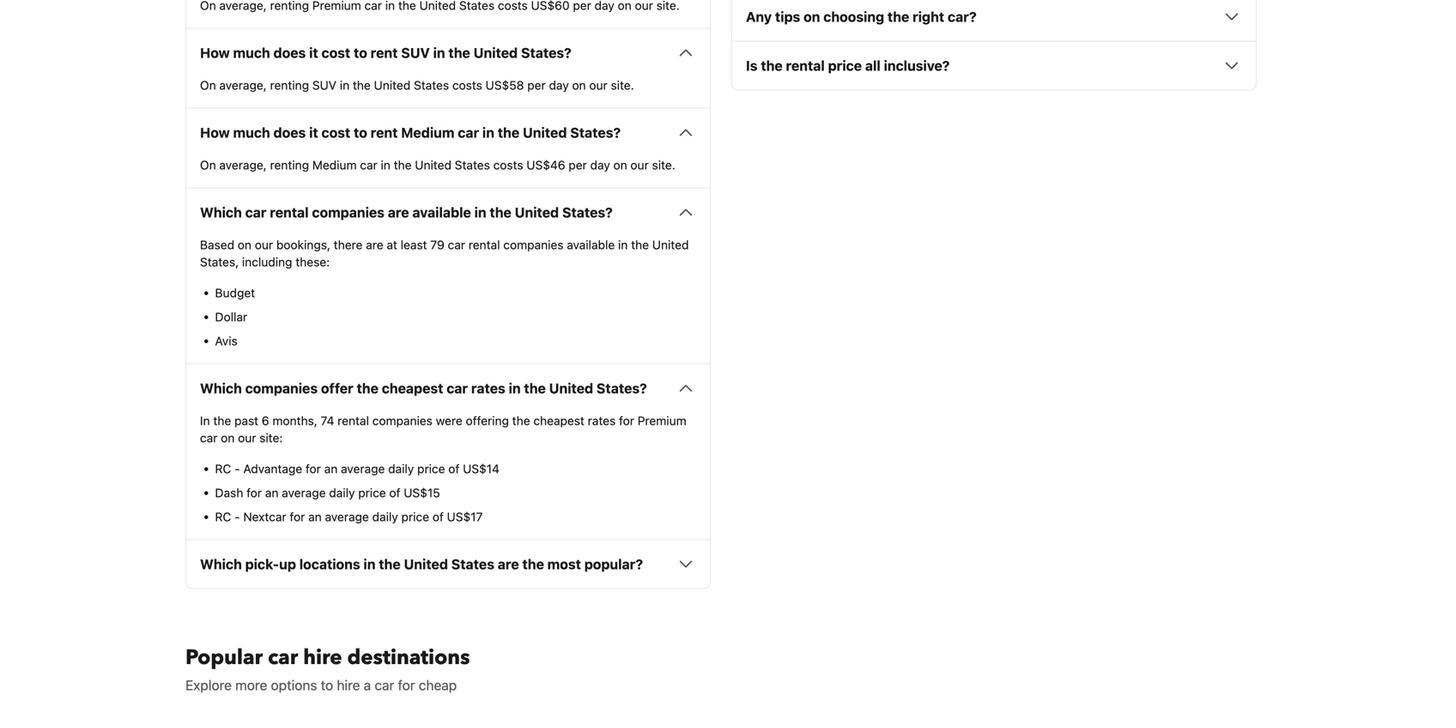 Task type: locate. For each thing, give the bounding box(es) containing it.
to for medium
[[354, 124, 367, 141]]

to
[[354, 44, 367, 61], [354, 124, 367, 141], [321, 677, 333, 694]]

on average, renting medium car in the united states costs us$46 per day on our site.
[[200, 158, 676, 172]]

rc down dash
[[215, 510, 231, 524]]

least
[[401, 238, 427, 252]]

0 vertical spatial rc
[[215, 462, 231, 476]]

much for how much does it cost to rent suv in the united states?
[[233, 44, 270, 61]]

1 on from the top
[[200, 78, 216, 92]]

how inside how much does it cost to rent suv in the united states? dropdown button
[[200, 44, 230, 61]]

avis
[[215, 334, 238, 348]]

suv inside dropdown button
[[401, 44, 430, 61]]

rc
[[215, 462, 231, 476], [215, 510, 231, 524]]

rc for rc - advantage for an average daily price of us$14
[[215, 462, 231, 476]]

1 vertical spatial rc
[[215, 510, 231, 524]]

rental
[[786, 57, 825, 74], [270, 204, 309, 221], [469, 238, 500, 252], [338, 414, 369, 428]]

2 which from the top
[[200, 380, 242, 397]]

price left all
[[828, 57, 862, 74]]

united
[[474, 44, 518, 61], [374, 78, 411, 92], [523, 124, 567, 141], [415, 158, 452, 172], [515, 204, 559, 221], [653, 238, 689, 252], [549, 380, 594, 397], [404, 556, 448, 573]]

to for suv
[[354, 44, 367, 61]]

budget
[[215, 286, 255, 300]]

cheapest
[[382, 380, 444, 397], [534, 414, 585, 428]]

0 vertical spatial hire
[[303, 644, 342, 672]]

1 vertical spatial cheapest
[[534, 414, 585, 428]]

us$15
[[404, 486, 440, 500]]

2 how from the top
[[200, 124, 230, 141]]

offer
[[321, 380, 354, 397]]

1 vertical spatial -
[[235, 510, 240, 524]]

pick-
[[245, 556, 279, 573]]

rental right 74
[[338, 414, 369, 428]]

does
[[274, 44, 306, 61], [274, 124, 306, 141]]

1 vertical spatial medium
[[312, 158, 357, 172]]

- up dash
[[235, 462, 240, 476]]

0 vertical spatial cost
[[322, 44, 351, 61]]

2 on from the top
[[200, 158, 216, 172]]

2 average, from the top
[[219, 158, 267, 172]]

1 horizontal spatial rates
[[588, 414, 616, 428]]

for down destinations
[[398, 677, 415, 694]]

for right dash
[[247, 486, 262, 500]]

0 horizontal spatial suv
[[312, 78, 337, 92]]

options
[[271, 677, 317, 694]]

us$46
[[527, 158, 566, 172]]

0 vertical spatial average
[[341, 462, 385, 476]]

-
[[235, 462, 240, 476], [235, 510, 240, 524]]

average down "dash for an average daily price of us$15"
[[325, 510, 369, 524]]

the
[[888, 8, 910, 25], [449, 44, 470, 61], [761, 57, 783, 74], [353, 78, 371, 92], [498, 124, 520, 141], [394, 158, 412, 172], [490, 204, 512, 221], [631, 238, 649, 252], [357, 380, 379, 397], [524, 380, 546, 397], [213, 414, 231, 428], [512, 414, 530, 428], [379, 556, 401, 573], [523, 556, 544, 573]]

1 horizontal spatial day
[[591, 158, 610, 172]]

rates inside dropdown button
[[471, 380, 506, 397]]

on average, renting suv in the united states costs us$58 per day on our site.
[[200, 78, 634, 92]]

daily for nextcar
[[372, 510, 398, 524]]

much for how much does it cost to rent medium car in the united states?
[[233, 124, 270, 141]]

dash for an average daily price of us$15
[[215, 486, 440, 500]]

rental inside in the past 6 months, 74 rental companies were offering the cheapest rates for premium car on our site:
[[338, 414, 369, 428]]

rates left premium
[[588, 414, 616, 428]]

rates inside in the past 6 months, 74 rental companies were offering the cheapest rates for premium car on our site:
[[588, 414, 616, 428]]

2 horizontal spatial are
[[498, 556, 519, 573]]

of left us$14
[[449, 462, 460, 476]]

2 - from the top
[[235, 510, 240, 524]]

price inside dropdown button
[[828, 57, 862, 74]]

which up based
[[200, 204, 242, 221]]

2 much from the top
[[233, 124, 270, 141]]

to inside popular car hire destinations explore more options to hire a car for cheap
[[321, 677, 333, 694]]

an down "dash for an average daily price of us$15"
[[308, 510, 322, 524]]

an
[[324, 462, 338, 476], [265, 486, 279, 500], [308, 510, 322, 524]]

car right 79
[[448, 238, 466, 252]]

an for advantage
[[324, 462, 338, 476]]

1 vertical spatial rent
[[371, 124, 398, 141]]

in inside which companies offer the cheapest car rates in the united states? dropdown button
[[509, 380, 521, 397]]

months,
[[273, 414, 318, 428]]

tips
[[775, 8, 801, 25]]

how much does it cost to rent suv in the united states? button
[[200, 42, 696, 63]]

rent for medium
[[371, 124, 398, 141]]

per right the us$46
[[569, 158, 587, 172]]

0 vertical spatial cheapest
[[382, 380, 444, 397]]

1 vertical spatial an
[[265, 486, 279, 500]]

renting for how much does it cost to rent medium car in the united states?
[[270, 158, 309, 172]]

cheap
[[419, 677, 457, 694]]

1 horizontal spatial available
[[567, 238, 615, 252]]

to down on average, renting suv in the united states costs us$58 per day on our site.
[[354, 124, 367, 141]]

0 vertical spatial rates
[[471, 380, 506, 397]]

to right the options
[[321, 677, 333, 694]]

states?
[[521, 44, 572, 61], [571, 124, 621, 141], [563, 204, 613, 221], [597, 380, 647, 397]]

cheapest up were
[[382, 380, 444, 397]]

it
[[309, 44, 318, 61], [309, 124, 318, 141]]

1 how from the top
[[200, 44, 230, 61]]

1 vertical spatial suv
[[312, 78, 337, 92]]

for
[[619, 414, 635, 428], [306, 462, 321, 476], [247, 486, 262, 500], [290, 510, 305, 524], [398, 677, 415, 694]]

on right tips
[[804, 8, 821, 25]]

in inside how much does it cost to rent suv in the united states? dropdown button
[[433, 44, 445, 61]]

which up in
[[200, 380, 242, 397]]

hire left a
[[337, 677, 360, 694]]

companies down the us$46
[[504, 238, 564, 252]]

car down in
[[200, 431, 218, 445]]

nextcar
[[243, 510, 287, 524]]

1 vertical spatial does
[[274, 124, 306, 141]]

medium
[[401, 124, 455, 141], [312, 158, 357, 172]]

car inside in the past 6 months, 74 rental companies were offering the cheapest rates for premium car on our site:
[[200, 431, 218, 445]]

2 horizontal spatial an
[[324, 462, 338, 476]]

2 vertical spatial to
[[321, 677, 333, 694]]

for inside in the past 6 months, 74 rental companies were offering the cheapest rates for premium car on our site:
[[619, 414, 635, 428]]

1 horizontal spatial of
[[433, 510, 444, 524]]

us$14
[[463, 462, 500, 476]]

in
[[200, 414, 210, 428]]

0 horizontal spatial are
[[366, 238, 384, 252]]

on inside in the past 6 months, 74 rental companies were offering the cheapest rates for premium car on our site:
[[221, 431, 235, 445]]

dollar
[[215, 310, 247, 324]]

are left at
[[366, 238, 384, 252]]

daily up us$15
[[388, 462, 414, 476]]

1 it from the top
[[309, 44, 318, 61]]

day right us$58 at the left top of page
[[549, 78, 569, 92]]

0 vertical spatial renting
[[270, 78, 309, 92]]

of for us$17
[[433, 510, 444, 524]]

0 vertical spatial per
[[528, 78, 546, 92]]

which for which car rental companies are available in the united states?
[[200, 204, 242, 221]]

2 vertical spatial of
[[433, 510, 444, 524]]

0 vertical spatial of
[[449, 462, 460, 476]]

car?
[[948, 8, 977, 25]]

1 average, from the top
[[219, 78, 267, 92]]

1 vertical spatial daily
[[329, 486, 355, 500]]

in the past 6 months, 74 rental companies were offering the cheapest rates for premium car on our site:
[[200, 414, 687, 445]]

0 vertical spatial much
[[233, 44, 270, 61]]

much
[[233, 44, 270, 61], [233, 124, 270, 141]]

2 renting from the top
[[270, 158, 309, 172]]

day right the us$46
[[591, 158, 610, 172]]

rates
[[471, 380, 506, 397], [588, 414, 616, 428]]

0 horizontal spatial medium
[[312, 158, 357, 172]]

daily up rc - nextcar for an average daily price of us$17
[[329, 486, 355, 500]]

1 much from the top
[[233, 44, 270, 61]]

in
[[433, 44, 445, 61], [340, 78, 350, 92], [483, 124, 495, 141], [381, 158, 391, 172], [475, 204, 487, 221], [618, 238, 628, 252], [509, 380, 521, 397], [364, 556, 376, 573]]

1 vertical spatial renting
[[270, 158, 309, 172]]

1 vertical spatial on
[[200, 158, 216, 172]]

how
[[200, 44, 230, 61], [200, 124, 230, 141]]

3 which from the top
[[200, 556, 242, 573]]

2 vertical spatial daily
[[372, 510, 398, 524]]

0 vertical spatial are
[[388, 204, 409, 221]]

daily down rc - advantage for an average daily price of us$14
[[372, 510, 398, 524]]

car up including
[[245, 204, 267, 221]]

0 vertical spatial how
[[200, 44, 230, 61]]

are inside based on our bookings, there are at least 79 car rental companies available in the united states, including these:
[[366, 238, 384, 252]]

2 vertical spatial an
[[308, 510, 322, 524]]

in inside which pick-up locations in the united states are the most popular? dropdown button
[[364, 556, 376, 573]]

1 vertical spatial states
[[455, 158, 490, 172]]

us$58
[[486, 78, 524, 92]]

on inside dropdown button
[[804, 8, 821, 25]]

1 vertical spatial are
[[366, 238, 384, 252]]

cost
[[322, 44, 351, 61], [322, 124, 351, 141]]

2 rc from the top
[[215, 510, 231, 524]]

rates up the offering
[[471, 380, 506, 397]]

per
[[528, 78, 546, 92], [569, 158, 587, 172]]

are up at
[[388, 204, 409, 221]]

price
[[828, 57, 862, 74], [417, 462, 445, 476], [358, 486, 386, 500], [402, 510, 429, 524]]

an for nextcar
[[308, 510, 322, 524]]

0 horizontal spatial site.
[[611, 78, 634, 92]]

0 vertical spatial suv
[[401, 44, 430, 61]]

1 vertical spatial per
[[569, 158, 587, 172]]

suv up on average, renting suv in the united states costs us$58 per day on our site.
[[401, 44, 430, 61]]

on for how much does it cost to rent medium car in the united states?
[[200, 158, 216, 172]]

rc - advantage for an average daily price of us$14
[[215, 462, 500, 476]]

costs left us$58 at the left top of page
[[453, 78, 483, 92]]

for left premium
[[619, 414, 635, 428]]

popular car hire destinations explore more options to hire a car for cheap
[[186, 644, 470, 694]]

companies inside based on our bookings, there are at least 79 car rental companies available in the united states, including these:
[[504, 238, 564, 252]]

1 which from the top
[[200, 204, 242, 221]]

0 vertical spatial average,
[[219, 78, 267, 92]]

average
[[341, 462, 385, 476], [282, 486, 326, 500], [325, 510, 369, 524]]

advantage
[[243, 462, 302, 476]]

companies
[[312, 204, 385, 221], [504, 238, 564, 252], [245, 380, 318, 397], [373, 414, 433, 428]]

0 vertical spatial available
[[413, 204, 471, 221]]

0 horizontal spatial day
[[549, 78, 569, 92]]

premium
[[638, 414, 687, 428]]

hire
[[303, 644, 342, 672], [337, 677, 360, 694]]

does for how much does it cost to rent suv in the united states?
[[274, 44, 306, 61]]

2 vertical spatial states
[[452, 556, 495, 573]]

2 cost from the top
[[322, 124, 351, 141]]

0 vertical spatial an
[[324, 462, 338, 476]]

which
[[200, 204, 242, 221], [200, 380, 242, 397], [200, 556, 242, 573]]

rc up dash
[[215, 462, 231, 476]]

companies down which companies offer the cheapest car rates in the united states?
[[373, 414, 433, 428]]

1 vertical spatial how
[[200, 124, 230, 141]]

of left us$17
[[433, 510, 444, 524]]

0 vertical spatial does
[[274, 44, 306, 61]]

there
[[334, 238, 363, 252]]

0 vertical spatial -
[[235, 462, 240, 476]]

states down the how much does it cost to rent medium car in the united states? dropdown button
[[455, 158, 490, 172]]

2 vertical spatial average
[[325, 510, 369, 524]]

any tips on choosing the right car?
[[746, 8, 977, 25]]

on inside based on our bookings, there are at least 79 car rental companies available in the united states, including these:
[[238, 238, 252, 252]]

which companies offer the cheapest car rates in the united states? button
[[200, 378, 696, 399]]

states down how much does it cost to rent suv in the united states? dropdown button
[[414, 78, 449, 92]]

rent down on average, renting suv in the united states costs us$58 per day on our site.
[[371, 124, 398, 141]]

on
[[804, 8, 821, 25], [572, 78, 586, 92], [614, 158, 628, 172], [238, 238, 252, 252], [221, 431, 235, 445]]

1 vertical spatial day
[[591, 158, 610, 172]]

rental right 79
[[469, 238, 500, 252]]

1 horizontal spatial suv
[[401, 44, 430, 61]]

1 vertical spatial site.
[[652, 158, 676, 172]]

rent
[[371, 44, 398, 61], [371, 124, 398, 141]]

0 vertical spatial medium
[[401, 124, 455, 141]]

- down dash
[[235, 510, 240, 524]]

0 horizontal spatial available
[[413, 204, 471, 221]]

in inside based on our bookings, there are at least 79 car rental companies available in the united states, including these:
[[618, 238, 628, 252]]

is
[[746, 57, 758, 74]]

2 it from the top
[[309, 124, 318, 141]]

of left us$15
[[389, 486, 401, 500]]

0 vertical spatial costs
[[453, 78, 483, 92]]

average down advantage
[[282, 486, 326, 500]]

1 rc from the top
[[215, 462, 231, 476]]

6
[[262, 414, 269, 428]]

medium inside dropdown button
[[401, 124, 455, 141]]

rental inside based on our bookings, there are at least 79 car rental companies available in the united states, including these:
[[469, 238, 500, 252]]

1 vertical spatial rates
[[588, 414, 616, 428]]

site:
[[260, 431, 283, 445]]

available
[[413, 204, 471, 221], [567, 238, 615, 252]]

states down us$17
[[452, 556, 495, 573]]

price down rc - advantage for an average daily price of us$14
[[358, 486, 386, 500]]

0 horizontal spatial rates
[[471, 380, 506, 397]]

0 horizontal spatial cheapest
[[382, 380, 444, 397]]

0 vertical spatial on
[[200, 78, 216, 92]]

1 vertical spatial to
[[354, 124, 367, 141]]

suv down how much does it cost to rent suv in the united states?
[[312, 78, 337, 92]]

1 horizontal spatial an
[[308, 510, 322, 524]]

an down advantage
[[265, 486, 279, 500]]

1 - from the top
[[235, 462, 240, 476]]

it inside the how much does it cost to rent medium car in the united states? dropdown button
[[309, 124, 318, 141]]

0 horizontal spatial costs
[[453, 78, 483, 92]]

2 does from the top
[[274, 124, 306, 141]]

cheapest inside dropdown button
[[382, 380, 444, 397]]

0 vertical spatial states
[[414, 78, 449, 92]]

which left pick-
[[200, 556, 242, 573]]

1 rent from the top
[[371, 44, 398, 61]]

states inside dropdown button
[[452, 556, 495, 573]]

bookings,
[[276, 238, 331, 252]]

cheapest right the offering
[[534, 414, 585, 428]]

car up on average, renting medium car in the united states costs us$46 per day on our site.
[[458, 124, 479, 141]]

0 horizontal spatial of
[[389, 486, 401, 500]]

on down past on the left of the page
[[221, 431, 235, 445]]

average up "dash for an average daily price of us$15"
[[341, 462, 385, 476]]

1 horizontal spatial medium
[[401, 124, 455, 141]]

car right a
[[375, 677, 394, 694]]

an up "dash for an average daily price of us$15"
[[324, 462, 338, 476]]

day
[[549, 78, 569, 92], [591, 158, 610, 172]]

medium up on average, renting medium car in the united states costs us$46 per day on our site.
[[401, 124, 455, 141]]

per right us$58 at the left top of page
[[528, 78, 546, 92]]

rental down tips
[[786, 57, 825, 74]]

1 vertical spatial costs
[[494, 158, 524, 172]]

costs
[[453, 78, 483, 92], [494, 158, 524, 172]]

daily for advantage
[[388, 462, 414, 476]]

1 renting from the top
[[270, 78, 309, 92]]

- for nextcar
[[235, 510, 240, 524]]

on right based
[[238, 238, 252, 252]]

1 horizontal spatial costs
[[494, 158, 524, 172]]

are
[[388, 204, 409, 221], [366, 238, 384, 252], [498, 556, 519, 573]]

how inside dropdown button
[[200, 124, 230, 141]]

which for which companies offer the cheapest car rates in the united states?
[[200, 380, 242, 397]]

1 vertical spatial cost
[[322, 124, 351, 141]]

rent up on average, renting suv in the united states costs us$58 per day on our site.
[[371, 44, 398, 61]]

destinations
[[347, 644, 470, 672]]

car
[[458, 124, 479, 141], [360, 158, 378, 172], [245, 204, 267, 221], [448, 238, 466, 252], [447, 380, 468, 397], [200, 431, 218, 445], [268, 644, 298, 672], [375, 677, 394, 694]]

1 cost from the top
[[322, 44, 351, 61]]

it inside how much does it cost to rent suv in the united states? dropdown button
[[309, 44, 318, 61]]

1 does from the top
[[274, 44, 306, 61]]

79
[[431, 238, 445, 252]]

hire up the options
[[303, 644, 342, 672]]

to up on average, renting suv in the united states costs us$58 per day on our site.
[[354, 44, 367, 61]]

1 horizontal spatial per
[[569, 158, 587, 172]]

daily
[[388, 462, 414, 476], [329, 486, 355, 500], [372, 510, 398, 524]]

1 vertical spatial much
[[233, 124, 270, 141]]

2 vertical spatial which
[[200, 556, 242, 573]]

costs left the us$46
[[494, 158, 524, 172]]

0 vertical spatial rent
[[371, 44, 398, 61]]

on
[[200, 78, 216, 92], [200, 158, 216, 172]]

0 vertical spatial site.
[[611, 78, 634, 92]]

2 rent from the top
[[371, 124, 398, 141]]

us$17
[[447, 510, 483, 524]]

1 vertical spatial average,
[[219, 158, 267, 172]]

0 vertical spatial to
[[354, 44, 367, 61]]

0 vertical spatial daily
[[388, 462, 414, 476]]

1 vertical spatial available
[[567, 238, 615, 252]]

site.
[[611, 78, 634, 92], [652, 158, 676, 172]]

companies inside in the past 6 months, 74 rental companies were offering the cheapest rates for premium car on our site:
[[373, 414, 433, 428]]

is the rental price all inclusive? button
[[746, 55, 1243, 76]]

are left most
[[498, 556, 519, 573]]

price up us$15
[[417, 462, 445, 476]]

1 vertical spatial it
[[309, 124, 318, 141]]

0 horizontal spatial an
[[265, 486, 279, 500]]

our inside in the past 6 months, 74 rental companies were offering the cheapest rates for premium car on our site:
[[238, 431, 256, 445]]

on right us$58 at the left top of page
[[572, 78, 586, 92]]

0 vertical spatial which
[[200, 204, 242, 221]]

2 horizontal spatial of
[[449, 462, 460, 476]]

medium up there on the top left of page
[[312, 158, 357, 172]]

suv
[[401, 44, 430, 61], [312, 78, 337, 92]]

0 vertical spatial it
[[309, 44, 318, 61]]

offering
[[466, 414, 509, 428]]

1 horizontal spatial cheapest
[[534, 414, 585, 428]]

1 vertical spatial which
[[200, 380, 242, 397]]



Task type: vqa. For each thing, say whether or not it's contained in the screenshot.
'San Francisco 372 properties'
no



Task type: describe. For each thing, give the bounding box(es) containing it.
dash
[[215, 486, 243, 500]]

is the rental price all inclusive?
[[746, 57, 950, 74]]

which pick-up locations in the united states are the most popular?
[[200, 556, 643, 573]]

these:
[[296, 255, 330, 269]]

of for us$14
[[449, 462, 460, 476]]

our inside based on our bookings, there are at least 79 car rental companies available in the united states, including these:
[[255, 238, 273, 252]]

average for nextcar
[[325, 510, 369, 524]]

choosing
[[824, 8, 885, 25]]

1 vertical spatial average
[[282, 486, 326, 500]]

which for which pick-up locations in the united states are the most popular?
[[200, 556, 242, 573]]

1 vertical spatial of
[[389, 486, 401, 500]]

how for how much does it cost to rent medium car in the united states?
[[200, 124, 230, 141]]

any tips on choosing the right car? button
[[746, 6, 1243, 27]]

how much does it cost to rent medium car in the united states? button
[[200, 122, 696, 143]]

it for medium
[[309, 124, 318, 141]]

rc - nextcar for an average daily price of us$17
[[215, 510, 483, 524]]

all
[[866, 57, 881, 74]]

for inside popular car hire destinations explore more options to hire a car for cheap
[[398, 677, 415, 694]]

states for are
[[452, 556, 495, 573]]

- for advantage
[[235, 462, 240, 476]]

price down us$15
[[402, 510, 429, 524]]

on for how much does it cost to rent suv in the united states?
[[200, 78, 216, 92]]

rent for suv
[[371, 44, 398, 61]]

based on our bookings, there are at least 79 car rental companies available in the united states, including these:
[[200, 238, 689, 269]]

cheapest inside in the past 6 months, 74 rental companies were offering the cheapest rates for premium car on our site:
[[534, 414, 585, 428]]

in inside which car rental companies are available in the united states? dropdown button
[[475, 204, 487, 221]]

inclusive?
[[884, 57, 950, 74]]

average, for how much does it cost to rent medium car in the united states?
[[219, 158, 267, 172]]

explore
[[186, 677, 232, 694]]

right
[[913, 8, 945, 25]]

does for how much does it cost to rent medium car in the united states?
[[274, 124, 306, 141]]

average, for how much does it cost to rent suv in the united states?
[[219, 78, 267, 92]]

1 horizontal spatial site.
[[652, 158, 676, 172]]

popular
[[186, 644, 263, 672]]

available inside based on our bookings, there are at least 79 car rental companies available in the united states, including these:
[[567, 238, 615, 252]]

which pick-up locations in the united states are the most popular? button
[[200, 554, 696, 575]]

1 horizontal spatial are
[[388, 204, 409, 221]]

1 vertical spatial hire
[[337, 677, 360, 694]]

states for costs
[[414, 78, 449, 92]]

available inside dropdown button
[[413, 204, 471, 221]]

cost for medium
[[322, 124, 351, 141]]

were
[[436, 414, 463, 428]]

cost for suv
[[322, 44, 351, 61]]

how much does it cost to rent suv in the united states?
[[200, 44, 572, 61]]

0 vertical spatial day
[[549, 78, 569, 92]]

2 vertical spatial are
[[498, 556, 519, 573]]

which car rental companies are available in the united states?
[[200, 204, 613, 221]]

popular?
[[585, 556, 643, 573]]

in inside the how much does it cost to rent medium car in the united states? dropdown button
[[483, 124, 495, 141]]

at
[[387, 238, 398, 252]]

car down the how much does it cost to rent medium car in the united states?
[[360, 158, 378, 172]]

how for how much does it cost to rent suv in the united states?
[[200, 44, 230, 61]]

for up "dash for an average daily price of us$15"
[[306, 462, 321, 476]]

car inside based on our bookings, there are at least 79 car rental companies available in the united states, including these:
[[448, 238, 466, 252]]

which car rental companies are available in the united states? button
[[200, 202, 696, 223]]

a
[[364, 677, 371, 694]]

for right nextcar
[[290, 510, 305, 524]]

states,
[[200, 255, 239, 269]]

more
[[235, 677, 267, 694]]

rc for rc - nextcar for an average daily price of us$17
[[215, 510, 231, 524]]

it for suv
[[309, 44, 318, 61]]

companies up there on the top left of page
[[312, 204, 385, 221]]

which companies offer the cheapest car rates in the united states?
[[200, 380, 647, 397]]

0 horizontal spatial per
[[528, 78, 546, 92]]

74
[[321, 414, 334, 428]]

car up were
[[447, 380, 468, 397]]

including
[[242, 255, 292, 269]]

past
[[235, 414, 259, 428]]

how much does it cost to rent medium car in the united states?
[[200, 124, 621, 141]]

based
[[200, 238, 235, 252]]

renting for how much does it cost to rent suv in the united states?
[[270, 78, 309, 92]]

any
[[746, 8, 772, 25]]

most
[[548, 556, 581, 573]]

car up the options
[[268, 644, 298, 672]]

average for advantage
[[341, 462, 385, 476]]

united inside based on our bookings, there are at least 79 car rental companies available in the united states, including these:
[[653, 238, 689, 252]]

companies up months, at the bottom left
[[245, 380, 318, 397]]

up
[[279, 556, 296, 573]]

the inside based on our bookings, there are at least 79 car rental companies available in the united states, including these:
[[631, 238, 649, 252]]

on right the us$46
[[614, 158, 628, 172]]

rental up bookings,
[[270, 204, 309, 221]]

locations
[[300, 556, 360, 573]]



